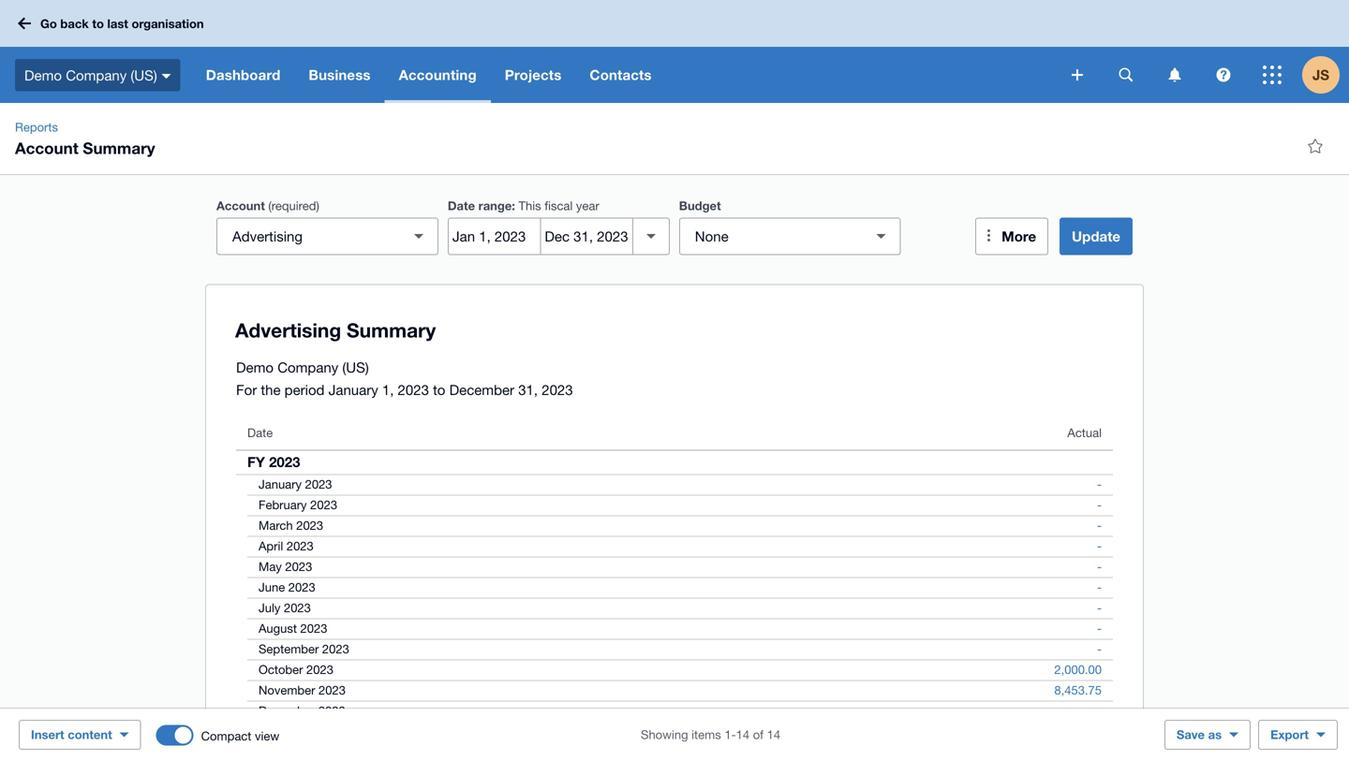 Task type: locate. For each thing, give the bounding box(es) containing it.
year
[[576, 199, 600, 213]]

0 vertical spatial to
[[92, 16, 104, 31]]

reports account summary
[[15, 120, 155, 157]]

company
[[66, 67, 127, 83], [278, 359, 339, 376]]

7 - link from the top
[[1086, 599, 1113, 618]]

to inside banner
[[92, 16, 104, 31]]

2023 up december 2023
[[319, 684, 346, 698]]

2023 for december 2023
[[318, 704, 346, 719]]

demo inside popup button
[[24, 67, 62, 83]]

december inside report output element
[[259, 704, 315, 719]]

9 - link from the top
[[1086, 641, 1113, 659]]

(
[[268, 199, 272, 213]]

required
[[272, 199, 316, 213]]

2023 up january 2023
[[269, 454, 300, 471]]

contacts button
[[576, 47, 666, 103]]

0 horizontal spatial january
[[259, 478, 302, 492]]

account down the reports link
[[15, 139, 78, 157]]

company down go back to last organisation link
[[66, 67, 127, 83]]

8 - link from the top
[[1086, 620, 1113, 639]]

- link for august 2023
[[1086, 620, 1113, 639]]

1 vertical spatial demo
[[236, 359, 274, 376]]

demo up for
[[236, 359, 274, 376]]

6 - from the top
[[1097, 581, 1102, 595]]

this
[[519, 199, 541, 213]]

demo for demo company (us) for the period january 1, 2023 to december 31, 2023
[[236, 359, 274, 376]]

insert
[[31, 728, 64, 743]]

2023 down may 2023 on the left
[[288, 581, 316, 595]]

1 - from the top
[[1097, 478, 1102, 492]]

november
[[259, 684, 315, 698]]

1 horizontal spatial 14
[[767, 728, 781, 743]]

export button
[[1259, 721, 1338, 751]]

0 vertical spatial (us)
[[131, 67, 157, 83]]

0 horizontal spatial date
[[247, 426, 273, 440]]

0 horizontal spatial 14
[[736, 728, 750, 743]]

2023 for august 2023
[[300, 622, 328, 636]]

(us) inside demo company (us) for the period january 1, 2023 to december 31, 2023
[[342, 359, 369, 376]]

to inside demo company (us) for the period january 1, 2023 to december 31, 2023
[[433, 382, 446, 398]]

1 horizontal spatial december
[[449, 382, 515, 398]]

account
[[15, 139, 78, 157], [216, 199, 265, 213]]

2023 for september 2023
[[322, 642, 349, 657]]

1 horizontal spatial company
[[278, 359, 339, 376]]

2023 for april 2023
[[287, 539, 314, 554]]

demo inside demo company (us) for the period january 1, 2023 to december 31, 2023
[[236, 359, 274, 376]]

insert content
[[31, 728, 112, 743]]

14 right of
[[767, 728, 781, 743]]

company inside demo company (us) for the period january 1, 2023 to december 31, 2023
[[278, 359, 339, 376]]

1 vertical spatial date
[[247, 426, 273, 440]]

date for date
[[247, 426, 273, 440]]

company up period
[[278, 359, 339, 376]]

more button
[[976, 218, 1049, 255]]

demo company (us) button
[[0, 47, 192, 103]]

banner
[[0, 0, 1350, 103]]

2023 for fy 2023
[[269, 454, 300, 471]]

projects button
[[491, 47, 576, 103]]

actual
[[1068, 426, 1102, 440]]

(us) inside popup button
[[131, 67, 157, 83]]

demo
[[24, 67, 62, 83], [236, 359, 274, 376]]

to left last
[[92, 16, 104, 31]]

date
[[448, 199, 475, 213], [247, 426, 273, 440]]

january
[[329, 382, 378, 398], [259, 478, 302, 492]]

2023 down december 2023
[[309, 725, 336, 739]]

6 - link from the top
[[1086, 579, 1113, 597]]

list of convenience dates image
[[632, 218, 670, 255]]

4 - link from the top
[[1086, 537, 1113, 556]]

0 horizontal spatial to
[[92, 16, 104, 31]]

total fy 2023
[[259, 725, 336, 739]]

2023 for february 2023
[[310, 498, 337, 513]]

5 - from the top
[[1097, 560, 1102, 575]]

1 vertical spatial (us)
[[342, 359, 369, 376]]

date up fy 2023
[[247, 426, 273, 440]]

1 horizontal spatial fy
[[290, 725, 305, 739]]

report output element
[[236, 417, 1113, 743]]

10 - from the top
[[1097, 704, 1102, 719]]

to
[[92, 16, 104, 31], [433, 382, 446, 398]]

1 horizontal spatial to
[[433, 382, 446, 398]]

5 - link from the top
[[1086, 558, 1113, 577]]

august 2023
[[259, 622, 328, 636]]

7 - from the top
[[1097, 601, 1102, 616]]

2023 up june 2023
[[285, 560, 312, 575]]

update button
[[1060, 218, 1133, 255]]

svg image inside demo company (us) popup button
[[162, 74, 171, 78]]

- for september 2023
[[1097, 642, 1102, 657]]

Select end date field
[[541, 219, 632, 254]]

2023 up september 2023
[[300, 622, 328, 636]]

2023 up august 2023
[[284, 601, 311, 616]]

fy 2023
[[247, 454, 300, 471]]

2023 down january 2023
[[310, 498, 337, 513]]

save as
[[1177, 728, 1222, 743]]

2 - from the top
[[1097, 498, 1102, 513]]

0 horizontal spatial december
[[259, 704, 315, 719]]

svg image inside go back to last organisation link
[[18, 17, 31, 30]]

add to favourites image
[[1297, 127, 1335, 165]]

account left (
[[216, 199, 265, 213]]

of
[[753, 728, 764, 743]]

reports
[[15, 120, 58, 134]]

- for march 2023
[[1097, 519, 1102, 533]]

svg image
[[18, 17, 31, 30], [1263, 66, 1282, 84], [1120, 68, 1134, 82], [1169, 68, 1181, 82], [1217, 68, 1231, 82], [1072, 69, 1083, 81], [162, 74, 171, 78]]

date inside report output element
[[247, 426, 273, 440]]

3 - link from the top
[[1086, 517, 1113, 536]]

compact
[[201, 730, 252, 744]]

december down november
[[259, 704, 315, 719]]

- link for july 2023
[[1086, 599, 1113, 618]]

fy down december 2023
[[290, 725, 305, 739]]

1 - link from the top
[[1086, 476, 1113, 494]]

10 - link from the top
[[1086, 702, 1113, 721]]

0 vertical spatial company
[[66, 67, 127, 83]]

0 vertical spatial account
[[15, 139, 78, 157]]

date left "range"
[[448, 199, 475, 213]]

1 horizontal spatial demo
[[236, 359, 274, 376]]

8 - from the top
[[1097, 622, 1102, 636]]

2023 up february 2023
[[305, 478, 332, 492]]

2 - link from the top
[[1086, 496, 1113, 515]]

1 vertical spatial january
[[259, 478, 302, 492]]

2023 right 31, at bottom
[[542, 382, 573, 398]]

0 vertical spatial date
[[448, 199, 475, 213]]

2023 down september 2023
[[307, 663, 334, 678]]

1 vertical spatial december
[[259, 704, 315, 719]]

- link for september 2023
[[1086, 641, 1113, 659]]

3 - from the top
[[1097, 519, 1102, 533]]

1 vertical spatial fy
[[290, 725, 305, 739]]

1 horizontal spatial january
[[329, 382, 378, 398]]

0 vertical spatial january
[[329, 382, 378, 398]]

january inside report output element
[[259, 478, 302, 492]]

january up february
[[259, 478, 302, 492]]

(us) for demo company (us)
[[131, 67, 157, 83]]

company inside popup button
[[66, 67, 127, 83]]

1 vertical spatial company
[[278, 359, 339, 376]]

april
[[259, 539, 283, 554]]

accounting
[[399, 67, 477, 83]]

2023 down february 2023
[[296, 519, 323, 533]]

14 left of
[[736, 728, 750, 743]]

demo down "go"
[[24, 67, 62, 83]]

0 horizontal spatial (us)
[[131, 67, 157, 83]]

update
[[1072, 228, 1121, 245]]

save as button
[[1165, 721, 1251, 751]]

2023 right 1,
[[398, 382, 429, 398]]

2023 down march 2023
[[287, 539, 314, 554]]

- link for may 2023
[[1086, 558, 1113, 577]]

0 horizontal spatial account
[[15, 139, 78, 157]]

fy
[[247, 454, 265, 471], [290, 725, 305, 739]]

0 vertical spatial demo
[[24, 67, 62, 83]]

0 horizontal spatial company
[[66, 67, 127, 83]]

1 vertical spatial account
[[216, 199, 265, 213]]

2023 for july 2023
[[284, 601, 311, 616]]

:
[[512, 199, 515, 213]]

2023 up the october 2023
[[322, 642, 349, 657]]

2,000.00 link
[[1044, 661, 1113, 680]]

demo company (us) for the period january 1, 2023 to december 31, 2023
[[236, 359, 573, 398]]

0 vertical spatial fy
[[247, 454, 265, 471]]

- link
[[1086, 476, 1113, 494], [1086, 496, 1113, 515], [1086, 517, 1113, 536], [1086, 537, 1113, 556], [1086, 558, 1113, 577], [1086, 579, 1113, 597], [1086, 599, 1113, 618], [1086, 620, 1113, 639], [1086, 641, 1113, 659], [1086, 702, 1113, 721]]

to right 1,
[[433, 382, 446, 398]]

summary
[[83, 139, 155, 157]]

(us)
[[131, 67, 157, 83], [342, 359, 369, 376]]

2023 down november 2023
[[318, 704, 346, 719]]

1 horizontal spatial (us)
[[342, 359, 369, 376]]

december left 31, at bottom
[[449, 382, 515, 398]]

business button
[[295, 47, 385, 103]]

organisation
[[132, 16, 204, 31]]

Select start date field
[[449, 219, 540, 254]]

2023 for january 2023
[[305, 478, 332, 492]]

january left 1,
[[329, 382, 378, 398]]

1 horizontal spatial account
[[216, 199, 265, 213]]

4 - from the top
[[1097, 539, 1102, 554]]

december inside demo company (us) for the period january 1, 2023 to december 31, 2023
[[449, 382, 515, 398]]

december
[[449, 382, 515, 398], [259, 704, 315, 719]]

9 - from the top
[[1097, 642, 1102, 657]]

1-
[[725, 728, 736, 743]]

0 horizontal spatial demo
[[24, 67, 62, 83]]

1 horizontal spatial date
[[448, 199, 475, 213]]

)
[[316, 199, 319, 213]]

contacts
[[590, 67, 652, 83]]

- link for april 2023
[[1086, 537, 1113, 556]]

14
[[736, 728, 750, 743], [767, 728, 781, 743]]

2023 for june 2023
[[288, 581, 316, 595]]

projects
[[505, 67, 562, 83]]

reports link
[[7, 118, 66, 137]]

1 vertical spatial to
[[433, 382, 446, 398]]

None field
[[216, 218, 439, 255], [679, 218, 901, 255], [216, 218, 439, 255], [679, 218, 901, 255]]

back
[[60, 16, 89, 31]]

-
[[1097, 478, 1102, 492], [1097, 498, 1102, 513], [1097, 519, 1102, 533], [1097, 539, 1102, 554], [1097, 560, 1102, 575], [1097, 581, 1102, 595], [1097, 601, 1102, 616], [1097, 622, 1102, 636], [1097, 642, 1102, 657], [1097, 704, 1102, 719]]

2 14 from the left
[[767, 728, 781, 743]]

banner containing dashboard
[[0, 0, 1350, 103]]

0 vertical spatial december
[[449, 382, 515, 398]]

accounting button
[[385, 47, 491, 103]]

fy up january 2023
[[247, 454, 265, 471]]



Task type: vqa. For each thing, say whether or not it's contained in the screenshot.


Task type: describe. For each thing, give the bounding box(es) containing it.
date for date range : this fiscal year
[[448, 199, 475, 213]]

- for april 2023
[[1097, 539, 1102, 554]]

august
[[259, 622, 297, 636]]

company for demo company (us) for the period january 1, 2023 to december 31, 2023
[[278, 359, 339, 376]]

content
[[68, 728, 112, 743]]

february 2023
[[259, 498, 337, 513]]

company for demo company (us)
[[66, 67, 127, 83]]

js button
[[1303, 47, 1350, 103]]

may 2023
[[259, 560, 312, 575]]

- for february 2023
[[1097, 498, 1102, 513]]

0 horizontal spatial fy
[[247, 454, 265, 471]]

range
[[479, 199, 512, 213]]

8,453.75
[[1055, 684, 1102, 698]]

november 2023
[[259, 684, 346, 698]]

budget
[[679, 199, 721, 213]]

october 2023
[[259, 663, 334, 678]]

8,453.75 link
[[1044, 682, 1113, 701]]

items
[[692, 728, 721, 743]]

31,
[[518, 382, 538, 398]]

june 2023
[[259, 581, 316, 595]]

1 14 from the left
[[736, 728, 750, 743]]

more
[[1002, 228, 1037, 245]]

dashboard
[[206, 67, 281, 83]]

the
[[261, 382, 281, 398]]

dashboard link
[[192, 47, 295, 103]]

go
[[40, 16, 57, 31]]

open image
[[863, 218, 900, 255]]

view
[[255, 730, 279, 744]]

Advertising text field
[[217, 219, 404, 254]]

date range : this fiscal year
[[448, 199, 600, 213]]

january inside demo company (us) for the period january 1, 2023 to december 31, 2023
[[329, 382, 378, 398]]

2023 for november 2023
[[319, 684, 346, 698]]

march 2023
[[259, 519, 323, 533]]

september 2023
[[259, 642, 349, 657]]

compact view
[[201, 730, 279, 744]]

december 2023
[[259, 704, 346, 719]]

insert content button
[[19, 721, 141, 751]]

account inside reports account summary
[[15, 139, 78, 157]]

- for may 2023
[[1097, 560, 1102, 575]]

february
[[259, 498, 307, 513]]

for
[[236, 382, 257, 398]]

may
[[259, 560, 282, 575]]

march
[[259, 519, 293, 533]]

- for june 2023
[[1097, 581, 1102, 595]]

demo company (us)
[[24, 67, 157, 83]]

october
[[259, 663, 303, 678]]

export
[[1271, 728, 1309, 743]]

- for january 2023
[[1097, 478, 1102, 492]]

showing
[[641, 728, 688, 743]]

- link for december 2023
[[1086, 702, 1113, 721]]

last
[[107, 16, 128, 31]]

js
[[1313, 67, 1330, 83]]

september
[[259, 642, 319, 657]]

1,
[[382, 382, 394, 398]]

- for december 2023
[[1097, 704, 1102, 719]]

2023 for march 2023
[[296, 519, 323, 533]]

total
[[259, 725, 287, 739]]

- link for february 2023
[[1086, 496, 1113, 515]]

(us) for demo company (us) for the period january 1, 2023 to december 31, 2023
[[342, 359, 369, 376]]

june
[[259, 581, 285, 595]]

- for july 2023
[[1097, 601, 1102, 616]]

business
[[309, 67, 371, 83]]

july
[[259, 601, 281, 616]]

account ( required )
[[216, 199, 319, 213]]

2,000.00
[[1055, 663, 1102, 678]]

- for august 2023
[[1097, 622, 1102, 636]]

- link for january 2023
[[1086, 476, 1113, 494]]

- link for june 2023
[[1086, 579, 1113, 597]]

fiscal
[[545, 199, 573, 213]]

Report title field
[[231, 309, 1106, 352]]

- link for march 2023
[[1086, 517, 1113, 536]]

go back to last organisation link
[[11, 7, 215, 40]]

None text field
[[680, 219, 867, 254]]

april 2023
[[259, 539, 314, 554]]

july 2023
[[259, 601, 311, 616]]

january 2023
[[259, 478, 332, 492]]

period
[[285, 382, 325, 398]]

open image
[[400, 218, 438, 255]]

as
[[1209, 728, 1222, 743]]

save
[[1177, 728, 1205, 743]]

go back to last organisation
[[40, 16, 204, 31]]

demo for demo company (us)
[[24, 67, 62, 83]]

showing items 1-14 of 14
[[641, 728, 781, 743]]

2023 for may 2023
[[285, 560, 312, 575]]

2023 for october 2023
[[307, 663, 334, 678]]



